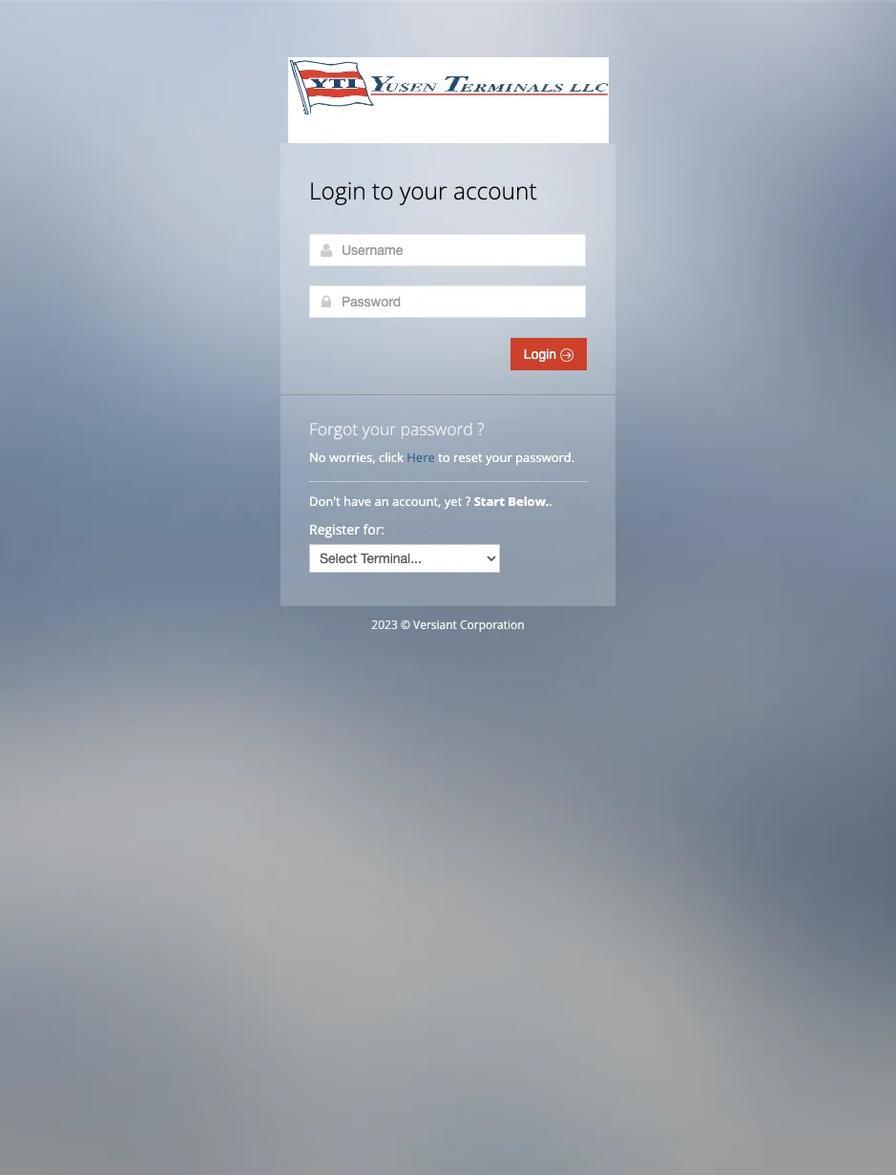 Task type: locate. For each thing, give the bounding box(es) containing it.
lock image
[[319, 294, 334, 309]]

here link
[[407, 449, 435, 466]]

0 horizontal spatial login
[[309, 175, 366, 206]]

1 horizontal spatial your
[[400, 175, 448, 206]]

for:
[[363, 521, 385, 539]]

register for:
[[309, 521, 385, 539]]

to
[[373, 175, 394, 206], [439, 449, 450, 466]]

? right yet
[[466, 493, 471, 510]]

2 horizontal spatial your
[[486, 449, 513, 466]]

login
[[309, 175, 366, 206], [524, 347, 561, 362]]

0 horizontal spatial ?
[[466, 493, 471, 510]]

2 vertical spatial your
[[486, 449, 513, 466]]

0 horizontal spatial your
[[363, 417, 396, 440]]

account
[[454, 175, 537, 206]]

0 vertical spatial login
[[309, 175, 366, 206]]

1 horizontal spatial ?
[[478, 417, 485, 440]]

1 vertical spatial login
[[524, 347, 561, 362]]

your up click
[[363, 417, 396, 440]]

? up reset
[[478, 417, 485, 440]]

password
[[401, 417, 474, 440]]

1 vertical spatial to
[[439, 449, 450, 466]]

don't
[[309, 493, 341, 510]]

worries,
[[330, 449, 376, 466]]

have
[[344, 493, 372, 510]]

1 horizontal spatial to
[[439, 449, 450, 466]]

to right here link
[[439, 449, 450, 466]]

forgot your password ? no worries, click here to reset your password.
[[309, 417, 575, 466]]

here
[[407, 449, 435, 466]]

corporation
[[460, 617, 525, 633]]

your right reset
[[486, 449, 513, 466]]

login inside button
[[524, 347, 561, 362]]

your
[[400, 175, 448, 206], [363, 417, 396, 440], [486, 449, 513, 466]]

click
[[379, 449, 404, 466]]

login to your account
[[309, 175, 537, 206]]

password.
[[516, 449, 575, 466]]

0 horizontal spatial to
[[373, 175, 394, 206]]

Password password field
[[309, 286, 586, 318]]

to up username 'text field'
[[373, 175, 394, 206]]

to inside the 'forgot your password ? no worries, click here to reset your password.'
[[439, 449, 450, 466]]

swapright image
[[561, 349, 574, 362]]

1 horizontal spatial login
[[524, 347, 561, 362]]

1 vertical spatial your
[[363, 417, 396, 440]]

0 vertical spatial ?
[[478, 417, 485, 440]]

1 vertical spatial ?
[[466, 493, 471, 510]]

?
[[478, 417, 485, 440], [466, 493, 471, 510]]

below.
[[508, 493, 550, 510]]

0 vertical spatial your
[[400, 175, 448, 206]]

your up username 'text field'
[[400, 175, 448, 206]]



Task type: describe. For each thing, give the bounding box(es) containing it.
.
[[550, 493, 553, 510]]

login button
[[511, 338, 587, 371]]

2023
[[372, 617, 398, 633]]

forgot
[[309, 417, 358, 440]]

login for login to your account
[[309, 175, 366, 206]]

user image
[[319, 243, 334, 258]]

start
[[474, 493, 505, 510]]

register
[[309, 521, 360, 539]]

Username text field
[[309, 234, 586, 266]]

©
[[401, 617, 411, 633]]

versiant
[[414, 617, 457, 633]]

? inside the 'forgot your password ? no worries, click here to reset your password.'
[[478, 417, 485, 440]]

2023 © versiant corporation
[[372, 617, 525, 633]]

no
[[309, 449, 326, 466]]

account,
[[393, 493, 442, 510]]

yet
[[445, 493, 463, 510]]

reset
[[454, 449, 483, 466]]

login for login
[[524, 347, 561, 362]]

an
[[375, 493, 389, 510]]

don't have an account, yet ? start below. .
[[309, 493, 556, 510]]

0 vertical spatial to
[[373, 175, 394, 206]]



Task type: vqa. For each thing, say whether or not it's contained in the screenshot.
bottom import
no



